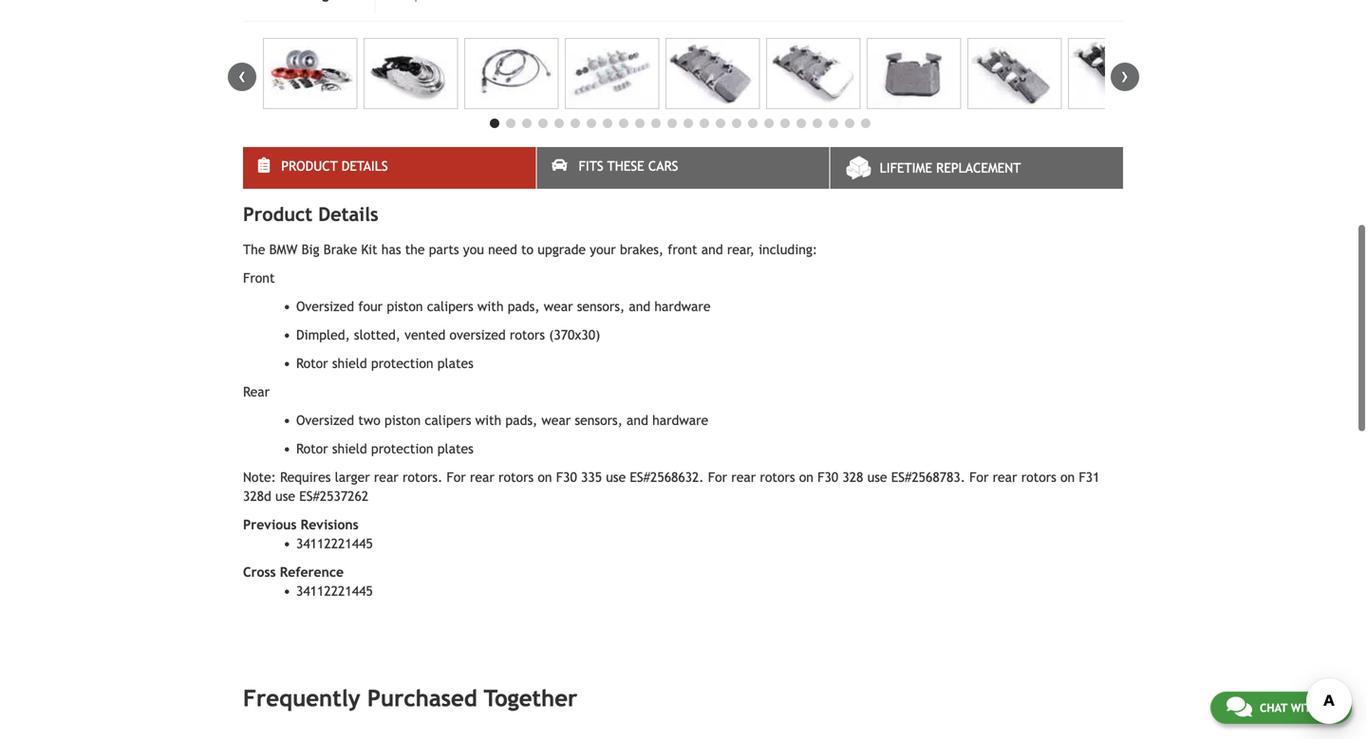Task type: vqa. For each thing, say whether or not it's contained in the screenshot.
fits these cars Link
yes



Task type: describe. For each thing, give the bounding box(es) containing it.
revisions
[[301, 518, 359, 533]]

and for oversized four piston calipers with pads, wear sensors, and hardware
[[629, 299, 651, 314]]

chat with us
[[1260, 702, 1336, 715]]

big
[[302, 242, 320, 257]]

brakes,
[[620, 242, 664, 257]]

1 rear from the left
[[374, 470, 399, 485]]

7 es#3251021 - 34112450468 - bmw performance brake kit - red - retrofit big brake kit direct from bmw - genuine bmw m performance - bmw image from the left
[[867, 38, 962, 109]]

reference
[[280, 565, 344, 580]]

1 horizontal spatial use
[[606, 470, 626, 485]]

34112221445 for revisions
[[296, 537, 373, 552]]

1 on from the left
[[538, 470, 552, 485]]

0 horizontal spatial use
[[276, 489, 295, 504]]

your
[[590, 242, 616, 257]]

larger
[[335, 470, 370, 485]]

3 es#3251021 - 34112450468 - bmw performance brake kit - red - retrofit big brake kit direct from bmw - genuine bmw m performance - bmw image from the left
[[464, 38, 559, 109]]

2 rotor shield protection plates from the top
[[296, 442, 474, 457]]

chat with us link
[[1211, 692, 1353, 725]]

9 es#3251021 - 34112450468 - bmw performance brake kit - red - retrofit big brake kit direct from bmw - genuine bmw m performance - bmw image from the left
[[1069, 38, 1163, 109]]

oversized for dimpled,
[[296, 299, 354, 314]]

rear
[[243, 385, 270, 400]]

including:
[[759, 242, 818, 257]]

two
[[358, 413, 381, 428]]

3 for from the left
[[970, 470, 989, 485]]

pads, for oversized
[[508, 299, 540, 314]]

dimpled, slotted, vented oversized rotors (370x30)
[[296, 328, 601, 343]]

es#2537262
[[299, 489, 369, 504]]

2 rear from the left
[[470, 470, 495, 485]]

0 vertical spatial and
[[702, 242, 723, 257]]

to
[[521, 242, 534, 257]]

need
[[488, 242, 517, 257]]

oversized four piston calipers with pads, wear sensors, and hardware
[[296, 299, 711, 314]]

2 shield from the top
[[332, 442, 367, 457]]

1 vertical spatial details
[[318, 203, 379, 226]]

‹
[[238, 63, 246, 88]]

0 vertical spatial details
[[342, 159, 388, 174]]

the
[[405, 242, 425, 257]]

rotors left f31
[[1022, 470, 1057, 485]]

328d
[[243, 489, 272, 504]]

2 rotor from the top
[[296, 442, 328, 457]]

rotors down oversized two piston calipers with pads, wear sensors, and hardware
[[499, 470, 534, 485]]

es#2568632.
[[630, 470, 704, 485]]

rotors down the oversized four piston calipers with pads, wear sensors, and hardware
[[510, 328, 545, 343]]

note:
[[243, 470, 276, 485]]

lifetime replacement
[[880, 161, 1021, 176]]

sensors, for dimpled, slotted, vented oversized rotors (370x30)
[[577, 299, 625, 314]]

rotors.
[[403, 470, 443, 485]]

dimpled,
[[296, 328, 350, 343]]

these
[[608, 159, 645, 174]]

us
[[1323, 702, 1336, 715]]

note: requires larger rear rotors. for rear rotors on f30 335 use es#2568632. for rear rotors on f30 328 use es#2568783. for rear rotors on f31 328d use es#2537262
[[243, 470, 1100, 504]]

frequently
[[243, 686, 361, 712]]

hardware for oversized two piston calipers with pads, wear sensors, and hardware
[[653, 413, 709, 428]]

2 f30 from the left
[[818, 470, 839, 485]]

f31
[[1079, 470, 1100, 485]]

cross reference 34112221445
[[243, 565, 373, 599]]

lifetime replacement link
[[831, 147, 1124, 189]]

upgrade
[[538, 242, 586, 257]]

chat
[[1260, 702, 1288, 715]]

cars
[[649, 159, 679, 174]]

0 vertical spatial product details
[[281, 159, 388, 174]]

purchased
[[367, 686, 478, 712]]

‹ link
[[228, 63, 256, 91]]



Task type: locate. For each thing, give the bounding box(es) containing it.
1 vertical spatial calipers
[[425, 413, 471, 428]]

fits
[[579, 159, 604, 174]]

3 on from the left
[[1061, 470, 1075, 485]]

four
[[358, 299, 383, 314]]

34112221445 down the "reference"
[[296, 584, 373, 599]]

1 vertical spatial with
[[475, 413, 502, 428]]

6 es#3251021 - 34112450468 - bmw performance brake kit - red - retrofit big brake kit direct from bmw - genuine bmw m performance - bmw image from the left
[[767, 38, 861, 109]]

plates down "dimpled, slotted, vented oversized rotors (370x30)" at the left of page
[[438, 356, 474, 371]]

›
[[1122, 63, 1129, 88]]

2 horizontal spatial for
[[970, 470, 989, 485]]

0 vertical spatial rotor
[[296, 356, 328, 371]]

for right es#2568632. at the bottom of page
[[708, 470, 728, 485]]

product
[[281, 159, 338, 174], [243, 203, 313, 226]]

0 vertical spatial rotor shield protection plates
[[296, 356, 474, 371]]

oversized
[[296, 299, 354, 314], [296, 413, 354, 428]]

product up the bmw at the left
[[243, 203, 313, 226]]

has
[[382, 242, 401, 257]]

with left us
[[1291, 702, 1320, 715]]

2 horizontal spatial on
[[1061, 470, 1075, 485]]

shield down dimpled,
[[332, 356, 367, 371]]

lifetime
[[880, 161, 933, 176]]

1 plates from the top
[[438, 356, 474, 371]]

pads,
[[508, 299, 540, 314], [506, 413, 538, 428]]

product details up big
[[243, 203, 379, 226]]

1 f30 from the left
[[556, 470, 577, 485]]

plates up rotors.
[[438, 442, 474, 457]]

0 vertical spatial wear
[[544, 299, 573, 314]]

0 horizontal spatial for
[[447, 470, 466, 485]]

1 34112221445 from the top
[[296, 537, 373, 552]]

5 es#3251021 - 34112450468 - bmw performance brake kit - red - retrofit big brake kit direct from bmw - genuine bmw m performance - bmw image from the left
[[666, 38, 760, 109]]

2 on from the left
[[800, 470, 814, 485]]

0 vertical spatial 34112221445
[[296, 537, 373, 552]]

shield
[[332, 356, 367, 371], [332, 442, 367, 457]]

and
[[702, 242, 723, 257], [629, 299, 651, 314], [627, 413, 649, 428]]

rotor shield protection plates down slotted,
[[296, 356, 474, 371]]

replacement
[[937, 161, 1021, 176]]

wear down "(370x30)" at the top of the page
[[542, 413, 571, 428]]

0 vertical spatial sensors,
[[577, 299, 625, 314]]

sensors, for rotor shield protection plates
[[575, 413, 623, 428]]

3 rear from the left
[[732, 470, 756, 485]]

oversized left two
[[296, 413, 354, 428]]

0 vertical spatial plates
[[438, 356, 474, 371]]

(370x30)
[[549, 328, 601, 343]]

sensors,
[[577, 299, 625, 314], [575, 413, 623, 428]]

protection down vented
[[371, 356, 434, 371]]

8 es#3251021 - 34112450468 - bmw performance brake kit - red - retrofit big brake kit direct from bmw - genuine bmw m performance - bmw image from the left
[[968, 38, 1062, 109]]

2 vertical spatial and
[[627, 413, 649, 428]]

› link
[[1111, 63, 1140, 91]]

0 vertical spatial calipers
[[427, 299, 474, 314]]

frequently purchased together
[[243, 686, 578, 712]]

34112221445 down revisions
[[296, 537, 373, 552]]

1 rotor from the top
[[296, 356, 328, 371]]

34112221445 inside previous revisions 34112221445
[[296, 537, 373, 552]]

1 vertical spatial oversized
[[296, 413, 354, 428]]

product details
[[281, 159, 388, 174], [243, 203, 379, 226]]

1 vertical spatial pads,
[[506, 413, 538, 428]]

the bmw big brake kit has the parts you need to upgrade your brakes, front and rear, including:
[[243, 242, 818, 257]]

parts
[[429, 242, 459, 257]]

2 protection from the top
[[371, 442, 434, 457]]

rotor down dimpled,
[[296, 356, 328, 371]]

2 for from the left
[[708, 470, 728, 485]]

you
[[463, 242, 484, 257]]

1 horizontal spatial for
[[708, 470, 728, 485]]

1 vertical spatial product details
[[243, 203, 379, 226]]

front
[[243, 271, 275, 286]]

vented
[[405, 328, 446, 343]]

rotor
[[296, 356, 328, 371], [296, 442, 328, 457]]

rear right "es#2568783."
[[993, 470, 1018, 485]]

with up oversized
[[478, 299, 504, 314]]

details up the brake in the top of the page
[[318, 203, 379, 226]]

use right 328
[[868, 470, 888, 485]]

rotors
[[510, 328, 545, 343], [499, 470, 534, 485], [760, 470, 796, 485], [1022, 470, 1057, 485]]

brake
[[324, 242, 357, 257]]

4 rear from the left
[[993, 470, 1018, 485]]

on left 335
[[538, 470, 552, 485]]

with for plates
[[475, 413, 502, 428]]

34112221445 inside cross reference 34112221445
[[296, 584, 373, 599]]

1 vertical spatial piston
[[385, 413, 421, 428]]

with down oversized
[[475, 413, 502, 428]]

1 vertical spatial rotor shield protection plates
[[296, 442, 474, 457]]

protection
[[371, 356, 434, 371], [371, 442, 434, 457]]

wear up "(370x30)" at the top of the page
[[544, 299, 573, 314]]

0 vertical spatial hardware
[[655, 299, 711, 314]]

piston right 'four' at the top
[[387, 299, 423, 314]]

hardware
[[655, 299, 711, 314], [653, 413, 709, 428]]

0 horizontal spatial f30
[[556, 470, 577, 485]]

328
[[843, 470, 864, 485]]

wear
[[544, 299, 573, 314], [542, 413, 571, 428]]

2 es#3251021 - 34112450468 - bmw performance brake kit - red - retrofit big brake kit direct from bmw - genuine bmw m performance - bmw image from the left
[[364, 38, 458, 109]]

4 es#3251021 - 34112450468 - bmw performance brake kit - red - retrofit big brake kit direct from bmw - genuine bmw m performance - bmw image from the left
[[565, 38, 660, 109]]

use
[[606, 470, 626, 485], [868, 470, 888, 485], [276, 489, 295, 504]]

rear right larger at the left
[[374, 470, 399, 485]]

34112221445 for reference
[[296, 584, 373, 599]]

front
[[668, 242, 698, 257]]

f30 left 335
[[556, 470, 577, 485]]

1 vertical spatial shield
[[332, 442, 367, 457]]

with
[[478, 299, 504, 314], [475, 413, 502, 428], [1291, 702, 1320, 715]]

rotors left 328
[[760, 470, 796, 485]]

calipers
[[427, 299, 474, 314], [425, 413, 471, 428]]

previous revisions 34112221445
[[243, 518, 373, 552]]

sensors, up "(370x30)" at the top of the page
[[577, 299, 625, 314]]

fits these cars link
[[537, 147, 830, 189]]

use right 335
[[606, 470, 626, 485]]

hardware for oversized four piston calipers with pads, wear sensors, and hardware
[[655, 299, 711, 314]]

details up kit
[[342, 159, 388, 174]]

product up big
[[281, 159, 338, 174]]

on left 328
[[800, 470, 814, 485]]

rear
[[374, 470, 399, 485], [470, 470, 495, 485], [732, 470, 756, 485], [993, 470, 1018, 485]]

2 34112221445 from the top
[[296, 584, 373, 599]]

1 protection from the top
[[371, 356, 434, 371]]

kit
[[361, 242, 378, 257]]

protection up rotors.
[[371, 442, 434, 457]]

comments image
[[1227, 696, 1253, 719]]

0 vertical spatial shield
[[332, 356, 367, 371]]

product details link
[[243, 147, 536, 189]]

shield up larger at the left
[[332, 442, 367, 457]]

for right "es#2568783."
[[970, 470, 989, 485]]

0 horizontal spatial on
[[538, 470, 552, 485]]

and left "rear,"
[[702, 242, 723, 257]]

plates
[[438, 356, 474, 371], [438, 442, 474, 457]]

details
[[342, 159, 388, 174], [318, 203, 379, 226]]

use down requires
[[276, 489, 295, 504]]

slotted,
[[354, 328, 401, 343]]

product details up the brake in the top of the page
[[281, 159, 388, 174]]

rear right es#2568632. at the bottom of page
[[732, 470, 756, 485]]

2 plates from the top
[[438, 442, 474, 457]]

1 vertical spatial product
[[243, 203, 313, 226]]

and for oversized two piston calipers with pads, wear sensors, and hardware
[[627, 413, 649, 428]]

0 vertical spatial product
[[281, 159, 338, 174]]

1 es#3251021 - 34112450468 - bmw performance brake kit - red - retrofit big brake kit direct from bmw - genuine bmw m performance - bmw image from the left
[[263, 38, 357, 109]]

for right rotors.
[[447, 470, 466, 485]]

0 vertical spatial pads,
[[508, 299, 540, 314]]

2 horizontal spatial use
[[868, 470, 888, 485]]

oversized for rotor
[[296, 413, 354, 428]]

rotor shield protection plates
[[296, 356, 474, 371], [296, 442, 474, 457]]

on
[[538, 470, 552, 485], [800, 470, 814, 485], [1061, 470, 1075, 485]]

on left f31
[[1061, 470, 1075, 485]]

previous
[[243, 518, 297, 533]]

piston
[[387, 299, 423, 314], [385, 413, 421, 428]]

together
[[484, 686, 578, 712]]

f30 left 328
[[818, 470, 839, 485]]

1 horizontal spatial on
[[800, 470, 814, 485]]

1 for from the left
[[447, 470, 466, 485]]

1 rotor shield protection plates from the top
[[296, 356, 474, 371]]

the
[[243, 242, 265, 257]]

1 shield from the top
[[332, 356, 367, 371]]

es#2568783.
[[892, 470, 966, 485]]

cross
[[243, 565, 276, 580]]

sensors, up 335
[[575, 413, 623, 428]]

calipers up rotors.
[[425, 413, 471, 428]]

piston right two
[[385, 413, 421, 428]]

0 vertical spatial protection
[[371, 356, 434, 371]]

piston for two
[[385, 413, 421, 428]]

for
[[447, 470, 466, 485], [708, 470, 728, 485], [970, 470, 989, 485]]

1 oversized from the top
[[296, 299, 354, 314]]

1 vertical spatial and
[[629, 299, 651, 314]]

fits these cars
[[579, 159, 679, 174]]

requires
[[280, 470, 331, 485]]

pads, for plates
[[506, 413, 538, 428]]

2 vertical spatial with
[[1291, 702, 1320, 715]]

oversized up dimpled,
[[296, 299, 354, 314]]

and down brakes,
[[629, 299, 651, 314]]

calipers for plates
[[425, 413, 471, 428]]

0 vertical spatial piston
[[387, 299, 423, 314]]

1 vertical spatial protection
[[371, 442, 434, 457]]

rotor up requires
[[296, 442, 328, 457]]

piston for four
[[387, 299, 423, 314]]

1 vertical spatial 34112221445
[[296, 584, 373, 599]]

calipers for oversized
[[427, 299, 474, 314]]

1 vertical spatial plates
[[438, 442, 474, 457]]

0 vertical spatial oversized
[[296, 299, 354, 314]]

335
[[581, 470, 602, 485]]

2 oversized from the top
[[296, 413, 354, 428]]

1 vertical spatial hardware
[[653, 413, 709, 428]]

f30
[[556, 470, 577, 485], [818, 470, 839, 485]]

hardware down the "front"
[[655, 299, 711, 314]]

rear,
[[727, 242, 755, 257]]

34112221445
[[296, 537, 373, 552], [296, 584, 373, 599]]

1 vertical spatial sensors,
[[575, 413, 623, 428]]

hardware up es#2568632. at the bottom of page
[[653, 413, 709, 428]]

wear for rotor shield protection plates
[[542, 413, 571, 428]]

1 vertical spatial wear
[[542, 413, 571, 428]]

wear for dimpled, slotted, vented oversized rotors (370x30)
[[544, 299, 573, 314]]

1 horizontal spatial f30
[[818, 470, 839, 485]]

oversized
[[450, 328, 506, 343]]

calipers up "dimpled, slotted, vented oversized rotors (370x30)" at the left of page
[[427, 299, 474, 314]]

with for oversized
[[478, 299, 504, 314]]

1 vertical spatial rotor
[[296, 442, 328, 457]]

0 vertical spatial with
[[478, 299, 504, 314]]

oversized two piston calipers with pads, wear sensors, and hardware
[[296, 413, 709, 428]]

rear right rotors.
[[470, 470, 495, 485]]

bmw
[[269, 242, 298, 257]]

es#3251021 - 34112450468 - bmw performance brake kit - red - retrofit big brake kit direct from bmw - genuine bmw m performance - bmw image
[[263, 38, 357, 109], [364, 38, 458, 109], [464, 38, 559, 109], [565, 38, 660, 109], [666, 38, 760, 109], [767, 38, 861, 109], [867, 38, 962, 109], [968, 38, 1062, 109], [1069, 38, 1163, 109]]

rotor shield protection plates down two
[[296, 442, 474, 457]]

and up es#2568632. at the bottom of page
[[627, 413, 649, 428]]



